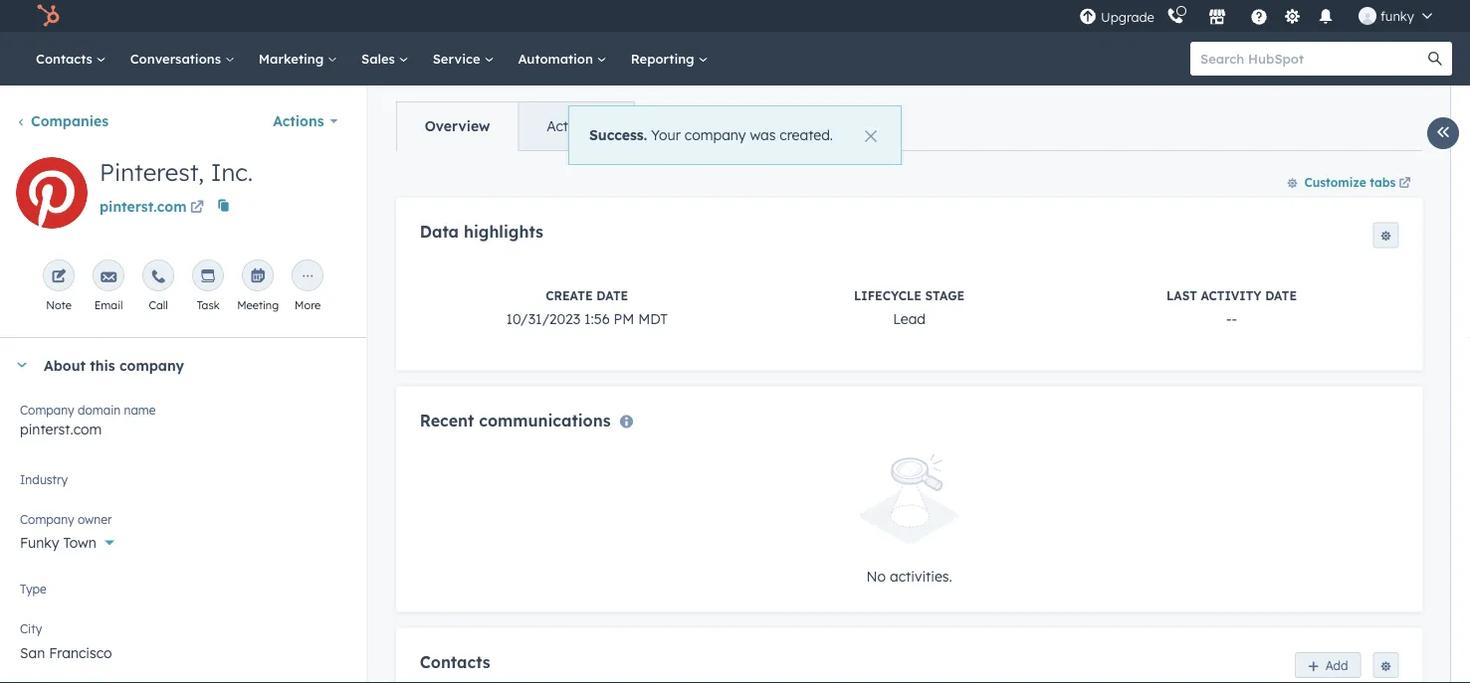 Task type: vqa. For each thing, say whether or not it's contained in the screenshot.
this's 'company'
yes



Task type: describe. For each thing, give the bounding box(es) containing it.
conversations
[[130, 50, 225, 67]]

domain
[[78, 403, 121, 418]]

no activities. alert
[[419, 454, 1399, 589]]

success.
[[589, 127, 647, 144]]

Search HubSpot search field
[[1191, 42, 1434, 76]]

pinterst.com inside company domain name pinterst.com
[[20, 421, 102, 438]]

reporting
[[631, 50, 698, 67]]

customize tabs link
[[1277, 166, 1422, 198]]

about this company
[[44, 357, 184, 374]]

navigation containing overview
[[395, 102, 635, 151]]

help image
[[1250, 9, 1268, 27]]

task image
[[200, 270, 216, 286]]

about
[[44, 357, 86, 374]]

menu containing funky
[[1077, 0, 1446, 32]]

alert containing success.
[[568, 106, 902, 165]]

city
[[20, 622, 42, 637]]

created.
[[780, 127, 833, 144]]

companies link
[[16, 112, 109, 130]]

funky town
[[20, 535, 96, 552]]

activity
[[1200, 288, 1261, 303]]

activities
[[546, 117, 606, 135]]

marketplaces image
[[1208, 9, 1226, 27]]

name
[[124, 403, 156, 418]]

note image
[[51, 270, 67, 286]]

funky button
[[1347, 0, 1444, 32]]

marketplaces button
[[1196, 0, 1238, 32]]

overview
[[424, 117, 490, 135]]

overview button
[[396, 103, 517, 150]]

this
[[90, 357, 115, 374]]

search button
[[1418, 42, 1452, 76]]

settings image
[[1284, 8, 1301, 26]]

email
[[94, 299, 123, 313]]

reporting link
[[619, 32, 720, 86]]

recent communications
[[419, 410, 610, 430]]

sales link
[[349, 32, 421, 86]]

tabs
[[1370, 175, 1396, 190]]

funky town image
[[1359, 7, 1377, 25]]

more image
[[300, 270, 316, 286]]

service
[[433, 50, 484, 67]]

service link
[[421, 32, 506, 86]]

sales
[[361, 50, 399, 67]]

lifecycle
[[854, 288, 921, 303]]

settings link
[[1280, 5, 1305, 26]]

town
[[63, 535, 96, 552]]

automation link
[[506, 32, 619, 86]]

date inside create date 10/31/2023 1:56 pm mdt
[[596, 288, 628, 303]]

actions button
[[260, 102, 351, 141]]

0 vertical spatial pinterst.com
[[100, 198, 187, 216]]

highlights
[[463, 222, 543, 242]]

email image
[[101, 270, 117, 286]]

type
[[20, 582, 47, 597]]

company for company domain name pinterst.com
[[20, 403, 74, 418]]

activities.
[[889, 568, 952, 585]]

automation
[[518, 50, 597, 67]]

note
[[46, 299, 72, 313]]

about this company button
[[0, 338, 347, 392]]

no
[[866, 568, 886, 585]]

marketing link
[[247, 32, 349, 86]]

data
[[419, 222, 458, 242]]



Task type: locate. For each thing, give the bounding box(es) containing it.
company up funky
[[20, 512, 74, 527]]

company inside alert
[[685, 127, 746, 144]]

contacts
[[36, 50, 96, 67], [419, 653, 490, 672]]

search image
[[1428, 52, 1442, 66]]

date inside last activity date --
[[1265, 288, 1297, 303]]

1 horizontal spatial contacts
[[419, 653, 490, 672]]

lead
[[893, 310, 925, 327]]

your
[[651, 127, 681, 144]]

2 - from the left
[[1231, 310, 1237, 327]]

0 vertical spatial company
[[20, 403, 74, 418]]

communications
[[479, 410, 610, 430]]

2 date from the left
[[1265, 288, 1297, 303]]

pinterst.com
[[100, 198, 187, 216], [20, 421, 102, 438]]

calling icon button
[[1159, 3, 1192, 29]]

pinterest, inc.
[[100, 157, 253, 187]]

1 date from the left
[[596, 288, 628, 303]]

0 vertical spatial contacts
[[36, 50, 96, 67]]

upgrade image
[[1079, 8, 1097, 26]]

1 company from the top
[[20, 403, 74, 418]]

customize
[[1304, 175, 1366, 190]]

activities button
[[517, 103, 634, 150]]

actions
[[273, 112, 324, 130]]

no activities.
[[866, 568, 952, 585]]

company owner
[[20, 512, 112, 527]]

1 horizontal spatial date
[[1265, 288, 1297, 303]]

company left "was"
[[685, 127, 746, 144]]

1 vertical spatial contacts
[[419, 653, 490, 672]]

-
[[1226, 310, 1231, 327], [1231, 310, 1237, 327]]

add button
[[1294, 653, 1361, 679]]

meeting image
[[250, 270, 266, 286]]

owner
[[78, 512, 112, 527]]

company for company owner
[[20, 512, 74, 527]]

funky
[[20, 535, 59, 552]]

create date 10/31/2023 1:56 pm mdt
[[506, 288, 667, 327]]

2 company from the top
[[20, 512, 74, 527]]

0 vertical spatial company
[[685, 127, 746, 144]]

edit button
[[16, 157, 88, 236]]

task
[[197, 299, 220, 313]]

hubspot image
[[36, 4, 60, 28]]

1 vertical spatial pinterst.com
[[20, 421, 102, 438]]

notifications image
[[1317, 9, 1335, 27]]

company domain name pinterst.com
[[20, 403, 156, 438]]

help button
[[1242, 0, 1276, 32]]

date
[[596, 288, 628, 303], [1265, 288, 1297, 303]]

was
[[750, 127, 776, 144]]

close image
[[865, 130, 877, 142]]

1 horizontal spatial company
[[685, 127, 746, 144]]

funky
[[1381, 7, 1415, 24]]

0 horizontal spatial contacts
[[36, 50, 96, 67]]

menu
[[1077, 0, 1446, 32]]

marketing
[[259, 50, 328, 67]]

company inside dropdown button
[[119, 357, 184, 374]]

alert
[[568, 106, 902, 165]]

link opens in a new window image
[[190, 197, 204, 220], [190, 202, 204, 216]]

data highlights
[[419, 222, 543, 242]]

pm
[[613, 310, 634, 327]]

industry
[[20, 472, 68, 487]]

recent
[[419, 410, 474, 430]]

more
[[295, 299, 321, 313]]

0 horizontal spatial company
[[119, 357, 184, 374]]

last
[[1166, 288, 1197, 303]]

conversations link
[[118, 32, 247, 86]]

1 vertical spatial company
[[119, 357, 184, 374]]

notifications button
[[1309, 0, 1343, 32]]

call image
[[150, 270, 166, 286]]

10/31/2023
[[506, 310, 580, 327]]

inc.
[[211, 157, 253, 187]]

calling icon image
[[1167, 8, 1184, 26]]

upgrade
[[1101, 9, 1155, 25]]

call
[[149, 299, 168, 313]]

company inside company domain name pinterst.com
[[20, 403, 74, 418]]

company
[[20, 403, 74, 418], [20, 512, 74, 527]]

pinterst.com link
[[100, 191, 207, 220]]

companies
[[31, 112, 109, 130]]

company for your
[[685, 127, 746, 144]]

contacts link
[[24, 32, 118, 86]]

company up the name
[[119, 357, 184, 374]]

pinterst.com down domain
[[20, 421, 102, 438]]

company for this
[[119, 357, 184, 374]]

date right activity
[[1265, 288, 1297, 303]]

2 link opens in a new window image from the top
[[190, 202, 204, 216]]

company
[[685, 127, 746, 144], [119, 357, 184, 374]]

navigation
[[395, 102, 635, 151]]

meeting
[[237, 299, 279, 313]]

stage
[[925, 288, 964, 303]]

funky town button
[[20, 524, 347, 556]]

add
[[1325, 658, 1348, 673]]

mdt
[[638, 310, 667, 327]]

company down about
[[20, 403, 74, 418]]

lifecycle stage lead
[[854, 288, 964, 327]]

1 vertical spatial company
[[20, 512, 74, 527]]

1 - from the left
[[1226, 310, 1231, 327]]

caret image
[[16, 363, 28, 368]]

City text field
[[20, 633, 347, 673]]

create
[[545, 288, 592, 303]]

date up pm on the left
[[596, 288, 628, 303]]

0 horizontal spatial date
[[596, 288, 628, 303]]

1 link opens in a new window image from the top
[[190, 197, 204, 220]]

pinterst.com down pinterest,
[[100, 198, 187, 216]]

pinterest,
[[100, 157, 204, 187]]

1:56
[[584, 310, 609, 327]]

customize tabs
[[1304, 175, 1396, 190]]

hubspot link
[[24, 4, 75, 28]]

last activity date --
[[1166, 288, 1297, 327]]

success. your company was created.
[[589, 127, 833, 144]]



